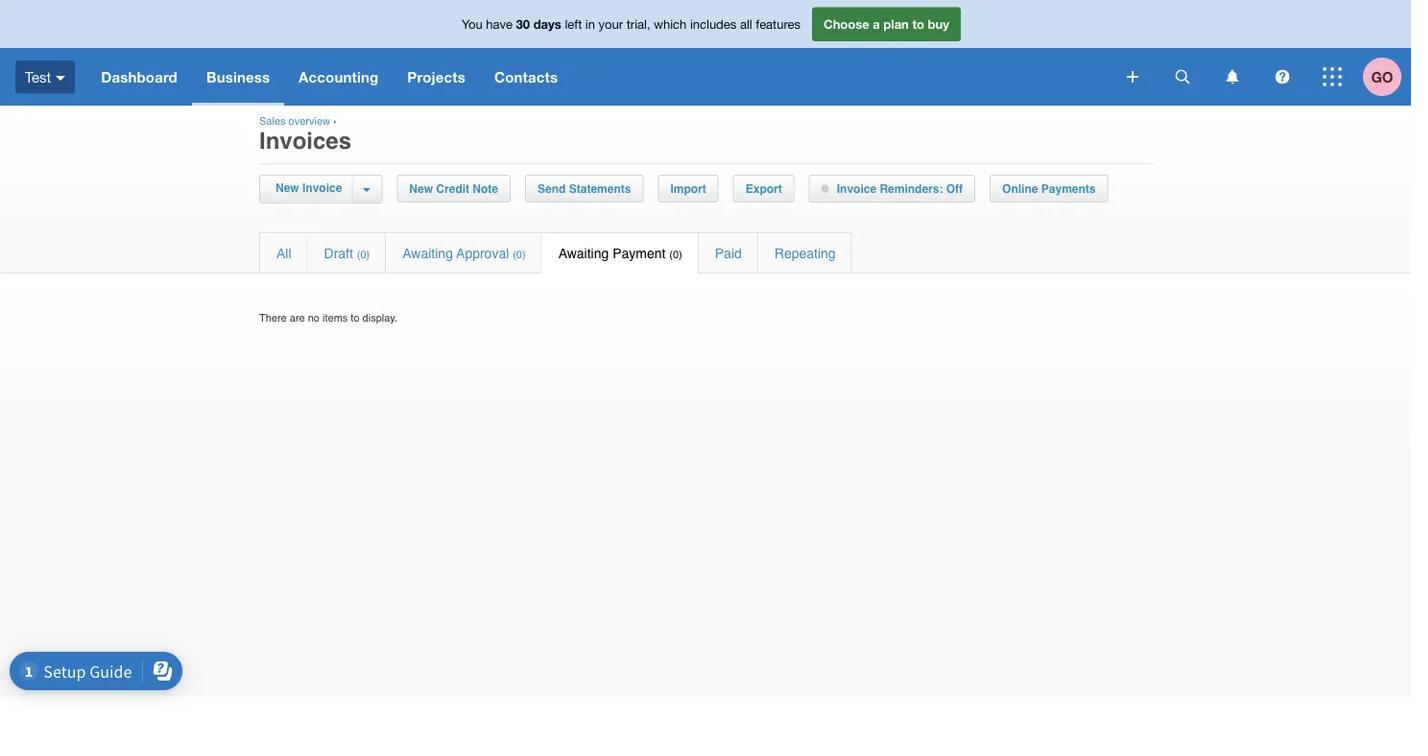 Task type: vqa. For each thing, say whether or not it's contained in the screenshot.
the purchase
no



Task type: describe. For each thing, give the bounding box(es) containing it.
new invoice link
[[271, 176, 352, 202]]

all
[[277, 245, 291, 261]]

payment
[[613, 245, 666, 261]]

projects
[[407, 68, 466, 85]]

business button
[[192, 48, 284, 106]]

30
[[516, 17, 530, 31]]

accounting button
[[284, 48, 393, 106]]

paid link
[[699, 233, 757, 273]]

choose
[[824, 17, 870, 31]]

0 horizontal spatial svg image
[[1127, 71, 1139, 83]]

svg image inside 'test' popup button
[[56, 76, 66, 80]]

dashboard link
[[87, 48, 192, 106]]

which
[[654, 17, 687, 31]]

choose a plan to buy
[[824, 17, 950, 31]]

you have 30 days left in your trial, which includes all features
[[462, 17, 801, 31]]

draft
[[324, 245, 353, 261]]

1 vertical spatial to
[[351, 312, 360, 324]]

test button
[[0, 48, 87, 106]]

trial,
[[627, 17, 651, 31]]

contacts button
[[480, 48, 572, 106]]

buy
[[928, 17, 950, 31]]

sales overview link
[[259, 115, 330, 127]]

export link
[[734, 176, 794, 202]]

plan
[[884, 17, 909, 31]]

online payments link
[[991, 176, 1108, 202]]

online payments
[[1003, 182, 1096, 195]]

repeating link
[[758, 233, 852, 273]]

sales
[[259, 115, 286, 127]]

contacts
[[494, 68, 558, 85]]

new invoice
[[276, 181, 342, 195]]

left
[[565, 17, 582, 31]]

repeating
[[775, 245, 836, 261]]

approval
[[456, 245, 509, 261]]

features
[[756, 17, 801, 31]]

1 invoice from the left
[[302, 181, 342, 195]]

have
[[486, 17, 513, 31]]

go button
[[1364, 48, 1412, 106]]

payments
[[1042, 182, 1096, 195]]

new for new credit note
[[409, 182, 433, 195]]

send
[[538, 182, 566, 195]]

business
[[206, 68, 270, 85]]

(0) for awaiting approval
[[513, 248, 526, 260]]

items
[[323, 312, 348, 324]]

invoice reminders:                                  off link
[[810, 176, 975, 202]]

your
[[599, 17, 623, 31]]

dashboard
[[101, 68, 178, 85]]

a
[[873, 17, 880, 31]]

awaiting for awaiting payment
[[558, 245, 609, 261]]

reminders:
[[880, 182, 943, 195]]

banner containing dashboard
[[0, 0, 1412, 106]]

no
[[308, 312, 320, 324]]

statements
[[569, 182, 631, 195]]



Task type: locate. For each thing, give the bounding box(es) containing it.
(0) inside "awaiting approval (0)"
[[513, 248, 526, 260]]

awaiting approval (0)
[[403, 245, 526, 261]]

new
[[276, 181, 299, 195], [409, 182, 433, 195]]

invoice reminders:                                  off
[[837, 182, 963, 195]]

(0)
[[357, 248, 370, 260], [513, 248, 526, 260], [670, 248, 683, 260]]

to left buy
[[913, 17, 925, 31]]

1 horizontal spatial to
[[913, 17, 925, 31]]

›
[[333, 115, 337, 127]]

1 horizontal spatial new
[[409, 182, 433, 195]]

(0) inside awaiting payment (0)
[[670, 248, 683, 260]]

note
[[473, 182, 498, 195]]

(0) right approval
[[513, 248, 526, 260]]

new credit note
[[409, 182, 498, 195]]

2 awaiting from the left
[[558, 245, 609, 261]]

test
[[25, 68, 51, 85]]

you
[[462, 17, 483, 31]]

1 (0) from the left
[[357, 248, 370, 260]]

days
[[534, 17, 562, 31]]

0 horizontal spatial (0)
[[357, 248, 370, 260]]

invoice down invoices in the top left of the page
[[302, 181, 342, 195]]

svg image
[[1323, 67, 1342, 86], [1227, 70, 1239, 84], [1276, 70, 1290, 84], [56, 76, 66, 80]]

2 new from the left
[[409, 182, 433, 195]]

2 invoice from the left
[[837, 182, 877, 195]]

(0) for awaiting payment
[[670, 248, 683, 260]]

overview
[[289, 115, 330, 127]]

new credit note link
[[398, 176, 510, 202]]

draft (0)
[[324, 245, 370, 261]]

new left credit
[[409, 182, 433, 195]]

navigation
[[87, 48, 1114, 106]]

to right items
[[351, 312, 360, 324]]

awaiting
[[403, 245, 453, 261], [558, 245, 609, 261]]

display.
[[363, 312, 398, 324]]

send statements
[[538, 182, 631, 195]]

(0) right draft
[[357, 248, 370, 260]]

in
[[586, 17, 595, 31]]

all
[[740, 17, 753, 31]]

invoices
[[259, 127, 351, 154]]

includes
[[690, 17, 737, 31]]

2 (0) from the left
[[513, 248, 526, 260]]

send statements link
[[526, 176, 643, 202]]

to
[[913, 17, 925, 31], [351, 312, 360, 324]]

export
[[746, 182, 782, 195]]

off
[[947, 182, 963, 195]]

banner
[[0, 0, 1412, 106]]

awaiting left payment
[[558, 245, 609, 261]]

credit
[[436, 182, 470, 195]]

are
[[290, 312, 305, 324]]

there
[[259, 312, 287, 324]]

all link
[[260, 233, 307, 273]]

accounting
[[299, 68, 379, 85]]

invoice
[[302, 181, 342, 195], [837, 182, 877, 195]]

sales overview › invoices
[[259, 115, 351, 154]]

1 horizontal spatial awaiting
[[558, 245, 609, 261]]

1 new from the left
[[276, 181, 299, 195]]

import
[[671, 182, 706, 195]]

import link
[[659, 176, 718, 202]]

there are no items to display.
[[259, 312, 398, 324]]

0 vertical spatial to
[[913, 17, 925, 31]]

awaiting payment (0)
[[558, 245, 683, 261]]

new for new invoice
[[276, 181, 299, 195]]

awaiting for awaiting approval
[[403, 245, 453, 261]]

1 horizontal spatial (0)
[[513, 248, 526, 260]]

0 horizontal spatial to
[[351, 312, 360, 324]]

1 horizontal spatial invoice
[[837, 182, 877, 195]]

(0) right payment
[[670, 248, 683, 260]]

projects button
[[393, 48, 480, 106]]

paid
[[715, 245, 742, 261]]

2 horizontal spatial (0)
[[670, 248, 683, 260]]

svg image
[[1176, 70, 1190, 84], [1127, 71, 1139, 83]]

1 horizontal spatial svg image
[[1176, 70, 1190, 84]]

0 horizontal spatial awaiting
[[403, 245, 453, 261]]

go
[[1372, 68, 1394, 85]]

awaiting left approval
[[403, 245, 453, 261]]

navigation containing dashboard
[[87, 48, 1114, 106]]

invoice left reminders:
[[837, 182, 877, 195]]

new down invoices in the top left of the page
[[276, 181, 299, 195]]

0 horizontal spatial invoice
[[302, 181, 342, 195]]

1 awaiting from the left
[[403, 245, 453, 261]]

(0) inside draft (0)
[[357, 248, 370, 260]]

3 (0) from the left
[[670, 248, 683, 260]]

online
[[1003, 182, 1038, 195]]

0 horizontal spatial new
[[276, 181, 299, 195]]



